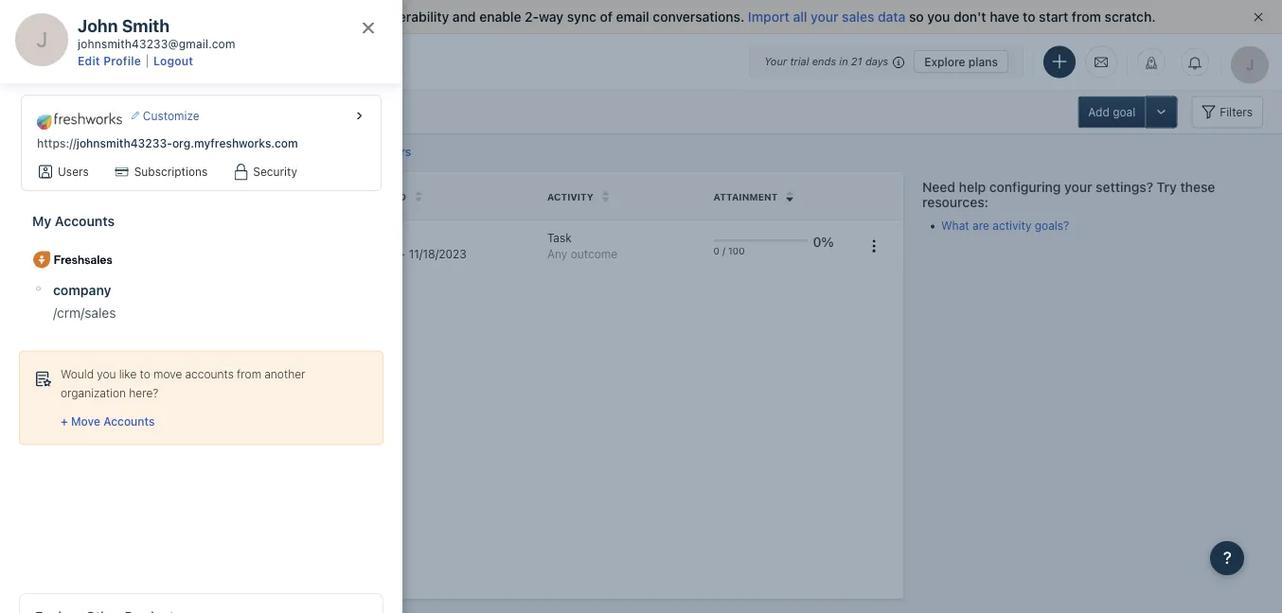 Task type: vqa. For each thing, say whether or not it's contained in the screenshot.
goals?
yes



Task type: locate. For each thing, give the bounding box(es) containing it.
goal
[[339, 192, 367, 203]]

0 vertical spatial accounts
[[55, 213, 115, 229]]

my inside dialog
[[32, 213, 51, 229]]

0 vertical spatial all
[[793, 9, 807, 25]]

in
[[839, 55, 848, 68]]

connect your mailbox link
[[159, 9, 299, 25]]

users down "https://"
[[58, 165, 89, 178]]

21
[[851, 55, 862, 68]]

sales
[[842, 9, 874, 25]]

Search your CRM... text field
[[83, 46, 273, 78]]

100
[[728, 245, 745, 256]]

your left settings? in the right of the page
[[1064, 179, 1092, 195]]

from right the start
[[1072, 9, 1101, 25]]

1 horizontal spatial from
[[1072, 9, 1101, 25]]

and left enable
[[453, 9, 476, 25]]

0 left /
[[713, 245, 720, 256]]

period
[[369, 192, 406, 203]]

to right like
[[140, 368, 150, 381]]

scratch.
[[1105, 9, 1156, 25]]

https://
[[37, 136, 76, 149]]

here?
[[129, 387, 158, 400]]

11/12/2023 - 11/18/2023
[[339, 248, 467, 261]]

- right 11/12/2023
[[400, 248, 405, 261]]

2 horizontal spatial and
[[453, 9, 476, 25]]

you left like
[[97, 368, 116, 381]]

1 horizontal spatial users
[[90, 192, 123, 203]]

2 horizontal spatial to
[[1023, 9, 1035, 25]]

list containing users
[[26, 152, 377, 215]]

0 horizontal spatial from
[[237, 368, 261, 381]]

from left the another
[[237, 368, 261, 381]]

goal up subscriptions
[[166, 145, 190, 159]]

0 horizontal spatial my
[[32, 213, 51, 229]]

your trial ends in 21 days
[[764, 55, 888, 68]]

0 vertical spatial showing
[[70, 145, 117, 159]]

to right mailbox
[[299, 9, 312, 25]]

2 horizontal spatial goal
[[1113, 106, 1136, 119]]

11/18/2023
[[409, 248, 467, 261]]

0 vertical spatial -
[[400, 248, 405, 261]]

1 horizontal spatial to
[[299, 9, 312, 25]]

freshworks switcher image
[[21, 584, 40, 603]]

0 %
[[813, 234, 834, 249]]

0 horizontal spatial 0
[[713, 245, 720, 256]]

activity
[[547, 192, 594, 203]]

1 vertical spatial users
[[90, 192, 123, 203]]

list
[[26, 152, 377, 215]]

1 vertical spatial from
[[237, 368, 261, 381]]

1 horizontal spatial -
[[400, 248, 405, 261]]

explore plans link
[[914, 50, 1008, 73]]

all right type,
[[225, 145, 238, 159]]

users inside list item
[[58, 165, 89, 178]]

0 horizontal spatial you
[[97, 368, 116, 381]]

goals?
[[1035, 219, 1069, 232]]

email image
[[1095, 54, 1108, 70]]

accounts down "here?"
[[103, 415, 155, 428]]

would you like to move accounts from another organization here?
[[61, 368, 305, 400]]

enable
[[479, 9, 521, 25]]

my down users list item
[[32, 213, 51, 229]]

subscriptions link
[[134, 164, 208, 180]]

company link
[[53, 282, 364, 298]]

any
[[547, 248, 567, 261]]

profile
[[103, 54, 141, 68]]

0 vertical spatial from
[[1072, 9, 1101, 25]]

)
[[196, 103, 201, 118]]

resources:
[[922, 194, 988, 210]]

data
[[878, 9, 906, 25]]

1 horizontal spatial you
[[927, 9, 950, 25]]

your left 'sales'
[[811, 9, 838, 25]]

close button image
[[363, 22, 374, 33]]

sync
[[567, 9, 596, 25]]

2-
[[525, 9, 539, 25]]

attainment
[[713, 192, 778, 203]]

to
[[299, 9, 312, 25], [1023, 9, 1035, 25], [140, 368, 150, 381]]

of
[[600, 9, 612, 25], [164, 296, 175, 309]]

1 horizontal spatial of
[[600, 9, 612, 25]]

goals
[[146, 103, 180, 118]]

dialog containing john
[[0, 0, 402, 614]]

what are activity goals? link
[[941, 219, 1069, 232]]

showing up 'users' link
[[70, 145, 117, 159]]

1 vertical spatial and
[[313, 145, 333, 159]]

security link
[[253, 164, 297, 180]]

deliverability
[[369, 9, 449, 25]]

plans
[[968, 55, 998, 68]]

2 vertical spatial and
[[125, 192, 147, 203]]

0 right 100
[[813, 234, 821, 249]]

logout
[[153, 54, 193, 68]]

0 horizontal spatial users
[[58, 165, 89, 178]]

/
[[722, 245, 725, 256]]

1 vertical spatial you
[[97, 368, 116, 381]]

- right company /crm/sales
[[147, 296, 153, 309]]

are
[[972, 219, 989, 232]]

explore plans
[[924, 55, 998, 68]]

showing for user goal type, all goal periods and 4 more filters
[[70, 145, 411, 159]]

edit
[[78, 54, 100, 68]]

showing up like
[[90, 296, 136, 309]]

users
[[58, 165, 89, 178], [90, 192, 123, 203]]

goal
[[1113, 106, 1136, 119], [166, 145, 190, 159], [241, 145, 264, 159]]

users up my accounts
[[90, 192, 123, 203]]

1 horizontal spatial goal
[[241, 145, 264, 159]]

move
[[71, 415, 100, 428]]

your left mailbox
[[216, 9, 244, 25]]

and left 4
[[313, 145, 333, 159]]

from
[[1072, 9, 1101, 25], [237, 368, 261, 381]]

showing
[[70, 145, 117, 159], [90, 296, 136, 309]]

configuring
[[989, 179, 1061, 195]]

0 vertical spatial my
[[124, 103, 143, 118]]

0 horizontal spatial to
[[140, 368, 150, 381]]

and left teams
[[125, 192, 147, 203]]

way
[[539, 9, 563, 25]]

you right so
[[927, 9, 950, 25]]

expand image
[[351, 112, 368, 120]]

0 vertical spatial users
[[58, 165, 89, 178]]

close image
[[1254, 12, 1263, 22]]

goal right add
[[1113, 106, 1136, 119]]

of up move
[[164, 296, 175, 309]]

user goal type, all goal periods and 4 more filters link
[[139, 145, 411, 159]]

1 horizontal spatial all
[[793, 9, 807, 25]]

showing for showing for user goal type, all goal periods and 4 more filters
[[70, 145, 117, 159]]

days
[[865, 55, 888, 68]]

all right import
[[793, 9, 807, 25]]

your
[[764, 55, 787, 68]]

list inside dialog
[[26, 152, 377, 215]]

edit profile
[[78, 54, 141, 68]]

goal up "security" list item
[[241, 145, 264, 159]]

more
[[347, 145, 376, 159]]

of right sync
[[600, 9, 612, 25]]

you
[[927, 9, 950, 25], [97, 368, 116, 381]]

task any outcome
[[547, 232, 617, 261]]

outcome
[[571, 248, 617, 261]]

1 vertical spatial all
[[225, 145, 238, 159]]

what
[[941, 219, 969, 232]]

1 horizontal spatial and
[[313, 145, 333, 159]]

1 vertical spatial my
[[32, 213, 51, 229]]

4
[[336, 145, 344, 159]]

to inside would you like to move accounts from another organization here?
[[140, 368, 150, 381]]

add
[[1088, 106, 1110, 119]]

0 horizontal spatial of
[[164, 296, 175, 309]]

mailbox
[[247, 9, 296, 25]]

teams
[[150, 192, 184, 203]]

all
[[793, 9, 807, 25], [225, 145, 238, 159]]

users and teams
[[90, 192, 184, 203]]

1 horizontal spatial my
[[124, 103, 143, 118]]

1 vertical spatial -
[[147, 296, 153, 309]]

to left the start
[[1023, 9, 1035, 25]]

dialog
[[0, 0, 402, 614]]

1 horizontal spatial 0
[[813, 234, 821, 249]]

1 vertical spatial of
[[164, 296, 175, 309]]

for
[[120, 145, 135, 159]]

type,
[[193, 145, 222, 159]]

accounts down 'users' link
[[55, 213, 115, 229]]

1 vertical spatial showing
[[90, 296, 136, 309]]

your
[[216, 9, 244, 25], [811, 9, 838, 25], [1064, 179, 1092, 195]]

0
[[813, 234, 821, 249], [713, 245, 720, 256]]

%
[[821, 234, 834, 249]]

my left "goals"
[[124, 103, 143, 118]]

email
[[616, 9, 649, 25]]

users link
[[58, 164, 89, 180]]

2 horizontal spatial your
[[1064, 179, 1092, 195]]



Task type: describe. For each thing, give the bounding box(es) containing it.
import all your sales data link
[[748, 9, 909, 25]]

1 vertical spatial accounts
[[103, 415, 155, 428]]

goal period
[[339, 192, 406, 203]]

/crm/sales link
[[53, 305, 364, 321]]

another
[[264, 368, 305, 381]]

security
[[253, 165, 297, 178]]

filters
[[1220, 106, 1253, 119]]

edit profile link
[[78, 54, 148, 68]]

filters
[[379, 145, 411, 159]]

0 horizontal spatial -
[[147, 296, 153, 309]]

subscriptions list item
[[104, 160, 219, 184]]

to for connect your mailbox to improve deliverability and enable 2-way sync of email conversations. import all your sales data so you don't have to start from scratch.
[[299, 9, 312, 25]]

so
[[909, 9, 924, 25]]

activity
[[993, 219, 1031, 232]]

to for would you like to move accounts from another organization here?
[[140, 368, 150, 381]]

0 for 0 %
[[813, 234, 821, 249]]

need
[[922, 179, 955, 195]]

add goal button
[[1078, 96, 1145, 128]]

showing for showing 1 - 1 of 1
[[90, 296, 136, 309]]

don't
[[953, 9, 986, 25]]

filters button
[[1191, 96, 1263, 128]]

freshworks logo image
[[37, 113, 122, 130]]

improve
[[315, 9, 366, 25]]

import
[[748, 9, 789, 25]]

would
[[61, 368, 94, 381]]

conversations.
[[653, 9, 744, 25]]

0 vertical spatial of
[[600, 9, 612, 25]]

users list item
[[27, 160, 100, 184]]

security list item
[[223, 160, 309, 184]]

users for users and teams
[[90, 192, 123, 203]]

company
[[53, 282, 111, 298]]

(
[[185, 103, 190, 118]]

from inside would you like to move accounts from another organization here?
[[237, 368, 261, 381]]

try
[[1157, 179, 1177, 195]]

organization
[[61, 387, 126, 400]]

showing 1 - 1 of 1
[[90, 296, 184, 309]]

org.myfreshworks.com
[[172, 136, 298, 149]]

0 horizontal spatial goal
[[166, 145, 190, 159]]

settings?
[[1096, 179, 1153, 195]]

customize
[[143, 109, 199, 123]]

periods
[[268, 145, 310, 159]]

ends
[[812, 55, 836, 68]]

0 vertical spatial and
[[453, 9, 476, 25]]

my for my goals ( 1 )
[[124, 103, 143, 118]]

https:// johnsmith43233-org.myfreshworks.com
[[37, 136, 298, 149]]

these
[[1180, 179, 1215, 195]]

you inside would you like to move accounts from another organization here?
[[97, 368, 116, 381]]

start
[[1039, 9, 1068, 25]]

explore
[[924, 55, 965, 68]]

11/12/2023
[[339, 248, 397, 261]]

customize link
[[131, 107, 199, 124]]

task
[[547, 232, 572, 245]]

your inside need help configuring your settings? try these resources: what are activity goals?
[[1064, 179, 1092, 195]]

like
[[119, 368, 137, 381]]

johnsmith43233@gmail.com
[[78, 37, 235, 51]]

need help configuring your settings? try these resources: what are activity goals?
[[922, 179, 1215, 232]]

johnsmith43233-
[[76, 136, 172, 149]]

move
[[153, 368, 182, 381]]

add goal
[[1088, 106, 1136, 119]]

have
[[990, 9, 1019, 25]]

0 / 100
[[713, 245, 745, 256]]

my accounts
[[32, 213, 115, 229]]

+ move accounts
[[61, 415, 155, 428]]

my for my accounts
[[32, 213, 51, 229]]

john smith johnsmith43233@gmail.com
[[78, 15, 235, 51]]

trial
[[790, 55, 809, 68]]

0 horizontal spatial all
[[225, 145, 238, 159]]

john
[[78, 15, 118, 36]]

0 vertical spatial you
[[927, 9, 950, 25]]

+
[[61, 415, 68, 428]]

/crm/sales
[[53, 305, 116, 321]]

logout link
[[148, 54, 199, 68]]

goal inside button
[[1113, 106, 1136, 119]]

user
[[139, 145, 163, 159]]

1 horizontal spatial your
[[811, 9, 838, 25]]

subscriptions
[[134, 165, 208, 178]]

connect
[[159, 9, 212, 25]]

accounts
[[185, 368, 234, 381]]

users for users
[[58, 165, 89, 178]]

smith
[[122, 15, 170, 36]]

my goals ( 1 )
[[124, 103, 201, 118]]

0 horizontal spatial your
[[216, 9, 244, 25]]

0 horizontal spatial and
[[125, 192, 147, 203]]

0 for 0 / 100
[[713, 245, 720, 256]]

connect your mailbox to improve deliverability and enable 2-way sync of email conversations. import all your sales data so you don't have to start from scratch.
[[159, 9, 1156, 25]]



